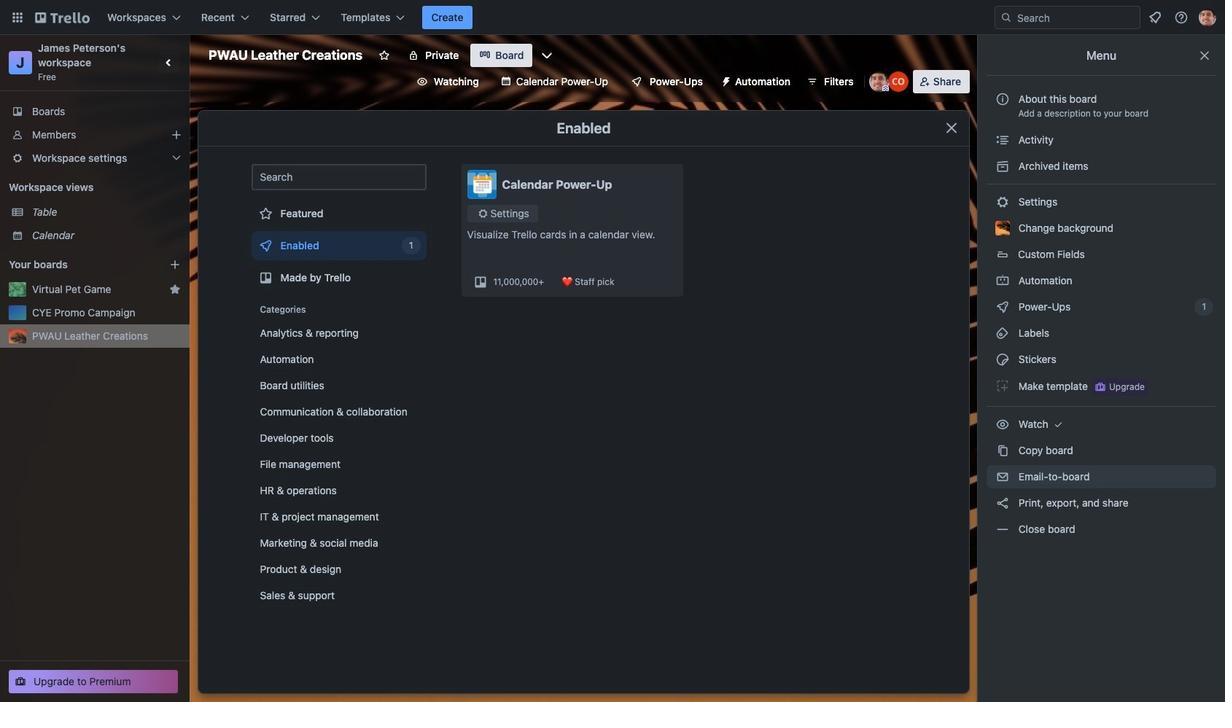 Task type: locate. For each thing, give the bounding box(es) containing it.
back to home image
[[35, 6, 90, 29]]

sm image
[[715, 70, 735, 90], [996, 133, 1011, 147], [996, 274, 1011, 288], [996, 300, 1011, 314], [996, 326, 1011, 341], [996, 379, 1011, 393], [996, 417, 1011, 432], [996, 470, 1011, 484]]

this member is an admin of this board. image
[[883, 85, 889, 92]]

workspace navigation collapse icon image
[[159, 53, 179, 73]]

star or unstar board image
[[379, 50, 391, 61]]

open information menu image
[[1175, 10, 1189, 25]]

james peterson (jamespeterson93) image
[[870, 72, 890, 92]]

add board image
[[169, 259, 181, 271]]

customize views image
[[540, 48, 555, 63]]

search image
[[1001, 12, 1013, 23]]

sm image
[[996, 159, 1011, 174], [996, 195, 1011, 209], [476, 206, 491, 221], [996, 352, 1011, 367], [1052, 417, 1066, 432], [996, 444, 1011, 458], [996, 496, 1011, 511], [996, 522, 1011, 537]]



Task type: describe. For each thing, give the bounding box(es) containing it.
james peterson (jamespeterson93) image
[[1200, 9, 1217, 26]]

primary element
[[0, 0, 1226, 35]]

starred icon image
[[169, 284, 181, 296]]

0 notifications image
[[1147, 9, 1165, 26]]

Search text field
[[251, 164, 426, 190]]

your boards with 3 items element
[[9, 256, 147, 274]]

Search field
[[995, 6, 1141, 29]]

christina overa (christinaovera) image
[[889, 72, 909, 92]]

Board name text field
[[201, 44, 370, 67]]



Task type: vqa. For each thing, say whether or not it's contained in the screenshot.
'Brian Cervino, Product Marketing @ Trello' image
no



